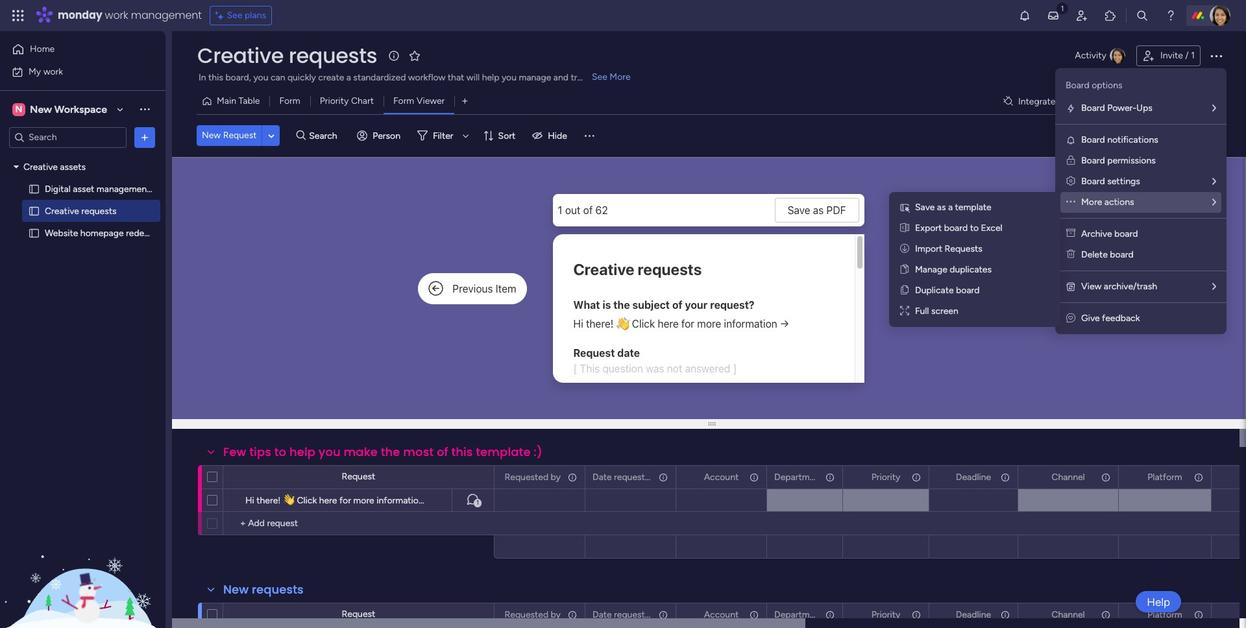Task type: vqa. For each thing, say whether or not it's contained in the screenshot.
top date
yes



Task type: describe. For each thing, give the bounding box(es) containing it.
date for 2nd date requested field from the bottom of the page
[[593, 472, 612, 483]]

new for new workspace
[[30, 103, 52, 115]]

my work
[[29, 66, 63, 77]]

board for duplicate
[[956, 285, 980, 296]]

information
[[377, 495, 424, 506]]

board for board settings
[[1082, 176, 1105, 187]]

autopilot image
[[1132, 92, 1143, 109]]

requested for second requested by field from the top
[[505, 609, 549, 620]]

0 vertical spatial creative
[[197, 41, 284, 70]]

there!
[[257, 495, 281, 506]]

1 inside "button"
[[1191, 50, 1195, 61]]

open full screen image
[[1133, 131, 1154, 141]]

table
[[239, 95, 260, 106]]

dapulse drag 2 image
[[705, 423, 716, 426]]

board for board notifications
[[1082, 134, 1105, 145]]

1 inside button
[[476, 499, 479, 507]]

requests for new requests field
[[252, 582, 304, 598]]

board notifications
[[1082, 134, 1159, 145]]

2 priority field from the top
[[868, 608, 904, 622]]

main
[[217, 95, 236, 106]]

workspace
[[54, 103, 107, 115]]

v2 duplicate o image
[[901, 264, 909, 275]]

2 by from the top
[[551, 609, 561, 620]]

requested by for first requested by field
[[505, 472, 561, 483]]

form button
[[270, 91, 310, 112]]

board power-ups image
[[1066, 103, 1076, 114]]

dapulse integrations image
[[1004, 96, 1013, 106]]

screen
[[931, 306, 959, 317]]

invite members image
[[1076, 9, 1089, 22]]

v2 search image
[[296, 128, 306, 143]]

1 horizontal spatial template
[[955, 202, 992, 213]]

board for export
[[944, 223, 968, 234]]

1 by from the top
[[551, 472, 561, 483]]

person
[[373, 130, 401, 141]]

new for new requests
[[223, 582, 249, 598]]

option inside list box
[[0, 155, 166, 158]]

department for 2nd department field from the bottom
[[774, 472, 823, 483]]

+ Add request text field
[[230, 516, 488, 532]]

more inside menu
[[1082, 197, 1103, 208]]

redesign
[[126, 228, 161, 239]]

priority inside the priority chart button
[[320, 95, 349, 106]]

2 requested by field from the top
[[502, 608, 564, 622]]

1 requested from the top
[[614, 472, 655, 483]]

(dam)
[[152, 183, 179, 194]]

v2 duplicate 2 outline image
[[901, 285, 909, 296]]

new workspace
[[30, 103, 107, 115]]

new request
[[202, 130, 257, 141]]

give
[[1082, 313, 1100, 324]]

few
[[223, 444, 246, 460]]

feedback
[[1102, 313, 1140, 324]]

work for monday
[[105, 8, 128, 23]]

board power-ups
[[1082, 103, 1153, 114]]

see more link
[[591, 71, 632, 84]]

save as a template
[[915, 202, 992, 213]]

monday work management
[[58, 8, 202, 23]]

lottie animation element
[[0, 497, 166, 628]]

Search field
[[306, 127, 345, 145]]

invite / 1 button
[[1137, 45, 1201, 66]]

full
[[915, 306, 929, 317]]

new requests
[[223, 582, 304, 598]]

workspace image
[[12, 102, 25, 117]]

import
[[915, 243, 943, 254]]

excel
[[981, 223, 1003, 234]]

1 vertical spatial creative requests
[[45, 205, 117, 216]]

notifications
[[1108, 134, 1159, 145]]

board for delete
[[1110, 249, 1134, 260]]

digital asset management (dam)
[[45, 183, 179, 194]]

full screen
[[915, 306, 959, 317]]

see plans button
[[209, 6, 272, 25]]

requested by for second requested by field from the top
[[505, 609, 561, 620]]

viewer
[[417, 95, 445, 106]]

apps image
[[1104, 9, 1117, 22]]

permissions
[[1108, 155, 1156, 166]]

v2 permission outline image
[[1067, 155, 1075, 166]]

priority for 1st priority field
[[872, 472, 901, 483]]

archive
[[1082, 229, 1112, 240]]

options
[[1092, 80, 1123, 91]]

1 platform field from the top
[[1145, 470, 1186, 485]]

of
[[437, 444, 448, 460]]

:)
[[534, 444, 543, 460]]

assets
[[60, 161, 86, 172]]

board settings
[[1082, 176, 1140, 187]]

actions
[[1105, 197, 1134, 208]]

james peterson image
[[1210, 5, 1231, 26]]

monday
[[58, 8, 102, 23]]

management for work
[[131, 8, 202, 23]]

list box containing creative assets
[[0, 153, 179, 419]]

priority chart button
[[310, 91, 384, 112]]

2 deadline from the top
[[956, 609, 991, 620]]

1 image
[[1057, 1, 1069, 15]]

more inside see more link
[[610, 71, 631, 82]]

inbox image
[[1047, 9, 1060, 22]]

v2 user feedback image
[[1067, 313, 1076, 324]]

my
[[29, 66, 41, 77]]

move to image
[[900, 243, 909, 254]]

import requests
[[915, 243, 983, 254]]

asset
[[73, 183, 94, 194]]

duplicates
[[950, 264, 992, 275]]

see more
[[592, 71, 631, 82]]

manage
[[915, 264, 948, 275]]

more dots image
[[1067, 197, 1076, 208]]

v2 delete line image
[[1067, 249, 1076, 260]]

requests
[[945, 243, 983, 254]]

2 platform from the top
[[1148, 609, 1183, 620]]

1 horizontal spatial creative requests
[[197, 41, 377, 70]]

few tips to help you make the most of this template :)
[[223, 444, 543, 460]]

priority for 1st priority field from the bottom
[[872, 609, 901, 620]]

list arrow image for board settings
[[1213, 177, 1217, 186]]

1 priority field from the top
[[868, 470, 904, 485]]

export
[[915, 223, 942, 234]]

sort
[[498, 130, 516, 141]]

activity
[[1075, 50, 1107, 61]]

website homepage redesign
[[45, 228, 161, 239]]

to for board
[[970, 223, 979, 234]]

view
[[1082, 281, 1102, 292]]

Creative requests field
[[194, 41, 381, 70]]

account for 2nd account field from the bottom
[[704, 472, 739, 483]]

filter
[[433, 130, 453, 141]]

duplicate
[[915, 285, 954, 296]]

as
[[937, 202, 946, 213]]

menu containing board options
[[1056, 68, 1227, 334]]

hi
[[245, 495, 254, 506]]

select product image
[[12, 9, 25, 22]]

save as a template image
[[900, 203, 910, 213]]

priority chart
[[320, 95, 374, 106]]

hide
[[548, 130, 567, 141]]

see plans
[[227, 10, 266, 21]]

tips
[[249, 444, 271, 460]]

make
[[344, 444, 378, 460]]

add view image
[[462, 96, 468, 106]]

caret down image
[[14, 162, 19, 171]]

the
[[381, 444, 400, 460]]

2 department field from the top
[[771, 608, 823, 622]]

n
[[15, 104, 22, 115]]

notifications image
[[1019, 9, 1032, 22]]

for
[[339, 495, 351, 506]]

duplicate board
[[915, 285, 980, 296]]

invite
[[1161, 50, 1183, 61]]

help
[[289, 444, 316, 460]]

2 date requested field from the top
[[589, 608, 655, 622]]

Search in workspace field
[[27, 130, 108, 145]]

search everything image
[[1136, 9, 1149, 22]]

help
[[1147, 596, 1170, 609]]

invite / 1
[[1161, 50, 1195, 61]]

plans
[[245, 10, 266, 21]]

see more button
[[197, 70, 633, 86]]

activity button
[[1070, 45, 1131, 66]]

1 date requested field from the top
[[589, 470, 655, 485]]

view archive/trash
[[1082, 281, 1157, 292]]



Task type: locate. For each thing, give the bounding box(es) containing it.
0 vertical spatial management
[[131, 8, 202, 23]]

board up board power-ups 'image'
[[1066, 80, 1090, 91]]

1 vertical spatial by
[[551, 609, 561, 620]]

1 account from the top
[[704, 472, 739, 483]]

1 vertical spatial channel field
[[1049, 608, 1088, 622]]

2 vertical spatial new
[[223, 582, 249, 598]]

0 vertical spatial requests
[[289, 41, 377, 70]]

public board image up public board image at the left top of the page
[[28, 183, 40, 195]]

2 vertical spatial request
[[342, 609, 375, 620]]

creative right caret down icon
[[23, 161, 58, 172]]

2 requested by from the top
[[505, 609, 561, 620]]

2 vertical spatial creative
[[45, 205, 79, 216]]

delete
[[1082, 249, 1108, 260]]

1 vertical spatial platform field
[[1145, 608, 1186, 622]]

board right board notifications image
[[1082, 134, 1105, 145]]

workspace options image
[[138, 103, 151, 116]]

creative assets
[[23, 161, 86, 172]]

1 vertical spatial channel
[[1052, 609, 1085, 620]]

requested
[[614, 472, 655, 483], [614, 609, 655, 620]]

1 channel field from the top
[[1049, 470, 1088, 485]]

settings
[[1108, 176, 1140, 187]]

2 channel field from the top
[[1049, 608, 1088, 622]]

2 account from the top
[[704, 609, 739, 620]]

1 vertical spatial template
[[476, 444, 531, 460]]

work
[[105, 8, 128, 23], [43, 66, 63, 77]]

0 vertical spatial date requested
[[593, 472, 655, 483]]

board options
[[1066, 80, 1123, 91]]

1 horizontal spatial form
[[393, 95, 414, 106]]

board
[[1066, 80, 1090, 91], [1082, 103, 1105, 114], [1082, 134, 1105, 145], [1082, 155, 1105, 166], [1082, 176, 1105, 187]]

work inside button
[[43, 66, 63, 77]]

option
[[0, 155, 166, 158]]

0 horizontal spatial form
[[279, 95, 300, 106]]

2 department from the top
[[774, 609, 823, 620]]

1 vertical spatial requested by field
[[502, 608, 564, 622]]

creative requests
[[197, 41, 377, 70], [45, 205, 117, 216]]

requests inside new requests field
[[252, 582, 304, 598]]

0 vertical spatial work
[[105, 8, 128, 23]]

ups
[[1137, 103, 1153, 114]]

delete board
[[1082, 249, 1134, 260]]

account
[[704, 472, 739, 483], [704, 609, 739, 620]]

board up the delete board
[[1115, 229, 1138, 240]]

public board image for website homepage redesign
[[28, 227, 40, 239]]

1 horizontal spatial work
[[105, 8, 128, 23]]

0 vertical spatial requested
[[614, 472, 655, 483]]

view archive/trash image
[[1066, 282, 1076, 292]]

1 vertical spatial date requested
[[593, 609, 655, 620]]

channel for 1st channel field from the bottom
[[1052, 609, 1085, 620]]

see for see more
[[592, 71, 608, 82]]

board for board permissions
[[1082, 155, 1105, 166]]

person button
[[352, 125, 408, 146]]

1 channel from the top
[[1052, 472, 1085, 483]]

1 vertical spatial account
[[704, 609, 739, 620]]

0 vertical spatial department field
[[771, 470, 823, 485]]

template inside field
[[476, 444, 531, 460]]

click
[[297, 495, 317, 506]]

list arrow image
[[1213, 104, 1217, 113], [1213, 177, 1217, 186]]

0 vertical spatial list arrow image
[[1213, 198, 1217, 207]]

to for tips
[[274, 444, 286, 460]]

1 platform from the top
[[1148, 472, 1183, 483]]

here
[[319, 495, 337, 506]]

0 vertical spatial more
[[610, 71, 631, 82]]

Requested by field
[[502, 470, 564, 485], [502, 608, 564, 622]]

board permissions
[[1082, 155, 1156, 166]]

1 vertical spatial priority field
[[868, 608, 904, 622]]

0 vertical spatial deadline field
[[953, 470, 995, 485]]

main table button
[[197, 91, 270, 112]]

2 date from the top
[[593, 609, 612, 620]]

0 vertical spatial date requested field
[[589, 470, 655, 485]]

0 horizontal spatial creative requests
[[45, 205, 117, 216]]

0 vertical spatial template
[[955, 202, 992, 213]]

new request button
[[197, 125, 262, 146]]

2 channel from the top
[[1052, 609, 1085, 620]]

angle down image
[[268, 131, 274, 141]]

public board image
[[28, 205, 40, 217]]

to inside the few tips to help you make the most of this template :) field
[[274, 444, 286, 460]]

0 vertical spatial public board image
[[28, 183, 40, 195]]

1 vertical spatial more
[[1082, 197, 1103, 208]]

management inside list box
[[97, 183, 150, 194]]

home button
[[8, 39, 140, 60]]

date requested
[[593, 472, 655, 483], [593, 609, 655, 620]]

form
[[279, 95, 300, 106], [393, 95, 414, 106]]

priority
[[320, 95, 349, 106], [872, 472, 901, 483], [872, 609, 901, 620]]

1 vertical spatial date
[[593, 609, 612, 620]]

options image
[[1209, 48, 1224, 64], [138, 131, 151, 144], [567, 466, 576, 489], [1000, 466, 1009, 489], [1100, 466, 1109, 489], [1193, 466, 1202, 489], [749, 467, 758, 488], [567, 604, 576, 626], [824, 604, 834, 626], [911, 604, 920, 626], [1000, 604, 1009, 626], [749, 604, 758, 626]]

1 vertical spatial management
[[97, 183, 150, 194]]

2 form from the left
[[393, 95, 414, 106]]

0 vertical spatial creative requests
[[197, 41, 377, 70]]

1 vertical spatial deadline
[[956, 609, 991, 620]]

1 horizontal spatial 1
[[1191, 50, 1195, 61]]

2 vertical spatial requests
[[252, 582, 304, 598]]

form for form viewer
[[393, 95, 414, 106]]

0 vertical spatial channel field
[[1049, 470, 1088, 485]]

2 platform field from the top
[[1145, 608, 1186, 622]]

Deadline field
[[953, 470, 995, 485], [953, 608, 995, 622]]

1 horizontal spatial new
[[202, 130, 221, 141]]

1 account field from the top
[[701, 470, 742, 485]]

1 vertical spatial public board image
[[28, 227, 40, 239]]

template right a
[[955, 202, 992, 213]]

requested for first requested by field
[[505, 472, 549, 483]]

1 right /
[[1191, 50, 1195, 61]]

creative up website
[[45, 205, 79, 216]]

1 vertical spatial to
[[274, 444, 286, 460]]

1 department field from the top
[[771, 470, 823, 485]]

0 vertical spatial requested
[[505, 472, 549, 483]]

board right v2 permission outline icon
[[1082, 155, 1105, 166]]

requests
[[289, 41, 377, 70], [81, 205, 117, 216], [252, 582, 304, 598]]

requests for "creative requests" "field"
[[289, 41, 377, 70]]

import from excel template outline image
[[900, 223, 909, 234]]

creative requests down asset
[[45, 205, 117, 216]]

0 horizontal spatial see
[[227, 10, 243, 21]]

0 vertical spatial date
[[593, 472, 612, 483]]

dapulse archived image
[[1067, 229, 1076, 240]]

date for 2nd date requested field from the top of the page
[[593, 609, 612, 620]]

hide button
[[527, 125, 575, 146]]

👋
[[283, 495, 295, 506]]

1 horizontal spatial more
[[1082, 197, 1103, 208]]

form down 'see more' button at top
[[393, 95, 414, 106]]

list arrow image for view archive/trash
[[1213, 282, 1217, 291]]

by
[[551, 472, 561, 483], [551, 609, 561, 620]]

sort button
[[477, 125, 523, 146]]

workspace selection element
[[12, 102, 109, 117]]

board notifications image
[[1066, 135, 1076, 145]]

1 requested by field from the top
[[502, 470, 564, 485]]

1 form from the left
[[279, 95, 300, 106]]

add to favorites image
[[408, 49, 421, 62]]

1
[[1191, 50, 1195, 61], [476, 499, 479, 507]]

channel for 1st channel field from the top of the page
[[1052, 472, 1085, 483]]

dapulse admin menu image
[[1067, 176, 1076, 187]]

1 vertical spatial platform
[[1148, 609, 1183, 620]]

list box
[[0, 153, 179, 419]]

this
[[451, 444, 473, 460]]

1 horizontal spatial to
[[970, 223, 979, 234]]

template
[[955, 202, 992, 213], [476, 444, 531, 460]]

list arrow image for board power-ups
[[1213, 104, 1217, 113]]

0 horizontal spatial 1
[[476, 499, 479, 507]]

0 vertical spatial request
[[223, 130, 257, 141]]

public board image
[[28, 183, 40, 195], [28, 227, 40, 239]]

management for asset
[[97, 183, 150, 194]]

0 horizontal spatial more
[[610, 71, 631, 82]]

0 vertical spatial account field
[[701, 470, 742, 485]]

2 requested from the top
[[505, 609, 549, 620]]

chart
[[351, 95, 374, 106]]

board right board power-ups 'image'
[[1082, 103, 1105, 114]]

see left plans
[[227, 10, 243, 21]]

show board description image
[[386, 49, 402, 62]]

0 vertical spatial platform
[[1148, 472, 1183, 483]]

Account field
[[701, 470, 742, 485], [701, 608, 742, 622]]

1 public board image from the top
[[28, 183, 40, 195]]

website
[[45, 228, 78, 239]]

1 list arrow image from the top
[[1213, 198, 1217, 207]]

board right dapulse admin menu icon
[[1082, 176, 1105, 187]]

1 vertical spatial new
[[202, 130, 221, 141]]

board for board power-ups
[[1082, 103, 1105, 114]]

1 vertical spatial requested
[[614, 609, 655, 620]]

0 vertical spatial priority
[[320, 95, 349, 106]]

options image
[[658, 466, 667, 489], [824, 466, 834, 489], [911, 466, 920, 489], [658, 604, 667, 626], [1100, 604, 1109, 626], [1193, 604, 1202, 626]]

1 vertical spatial 1
[[476, 499, 479, 507]]

0 vertical spatial platform field
[[1145, 470, 1186, 485]]

arrow down image
[[458, 128, 474, 143]]

column information image
[[567, 472, 578, 483], [658, 472, 669, 483], [749, 472, 760, 483], [1101, 472, 1111, 483], [567, 610, 578, 620], [749, 610, 760, 620], [1000, 610, 1011, 620], [1101, 610, 1111, 620]]

see
[[227, 10, 243, 21], [592, 71, 608, 82]]

1 horizontal spatial see
[[592, 71, 608, 82]]

Channel field
[[1049, 470, 1088, 485], [1049, 608, 1088, 622]]

1 vertical spatial date requested field
[[589, 608, 655, 622]]

1 vertical spatial creative
[[23, 161, 58, 172]]

0 vertical spatial deadline
[[956, 472, 991, 483]]

department
[[774, 472, 823, 483], [774, 609, 823, 620]]

2 deadline field from the top
[[953, 608, 995, 622]]

my work button
[[8, 61, 140, 82]]

automate
[[1149, 96, 1189, 107]]

1 list arrow image from the top
[[1213, 104, 1217, 113]]

1 deadline from the top
[[956, 472, 991, 483]]

0 vertical spatial account
[[704, 472, 739, 483]]

board for archive
[[1115, 229, 1138, 240]]

form up v2 search icon
[[279, 95, 300, 106]]

Few tips to help you make the most of this template :) field
[[220, 444, 546, 461]]

column information image
[[825, 472, 835, 483], [911, 472, 922, 483], [1000, 472, 1011, 483], [1194, 472, 1204, 483], [658, 610, 669, 620], [825, 610, 835, 620], [911, 610, 922, 620], [1194, 610, 1204, 620]]

form viewer
[[393, 95, 445, 106]]

0 vertical spatial priority field
[[868, 470, 904, 485]]

2 public board image from the top
[[28, 227, 40, 239]]

account for 1st account field from the bottom
[[704, 609, 739, 620]]

1 vertical spatial department field
[[771, 608, 823, 622]]

0 horizontal spatial work
[[43, 66, 63, 77]]

0 horizontal spatial new
[[30, 103, 52, 115]]

v2 fullscreen slim image
[[900, 306, 909, 317]]

1 requested by from the top
[[505, 472, 561, 483]]

archive board
[[1082, 229, 1138, 240]]

Date requested field
[[589, 470, 655, 485], [589, 608, 655, 622]]

new inside the workspace selection 'element'
[[30, 103, 52, 115]]

department for 2nd department field
[[774, 609, 823, 620]]

1 vertical spatial requests
[[81, 205, 117, 216]]

0 vertical spatial requested by
[[505, 472, 561, 483]]

creative requests up 'form' button
[[197, 41, 377, 70]]

1 date from the top
[[593, 472, 612, 483]]

0 vertical spatial department
[[774, 472, 823, 483]]

see for see plans
[[227, 10, 243, 21]]

home
[[30, 43, 55, 55]]

creative down see plans button
[[197, 41, 284, 70]]

new inside field
[[223, 582, 249, 598]]

menu
[[1056, 68, 1227, 334]]

public board image down public board image at the left top of the page
[[28, 227, 40, 239]]

New requests field
[[220, 582, 307, 599]]

you
[[319, 444, 341, 460]]

0 vertical spatial 1
[[1191, 50, 1195, 61]]

hi there!   👋  click here for more information  →
[[245, 495, 435, 506]]

1 requested from the top
[[505, 472, 549, 483]]

1 deadline field from the top
[[953, 470, 995, 485]]

1 vertical spatial list arrow image
[[1213, 282, 1217, 291]]

1 vertical spatial deadline field
[[953, 608, 995, 622]]

1 vertical spatial work
[[43, 66, 63, 77]]

board down archive board on the right of page
[[1110, 249, 1134, 260]]

2 account field from the top
[[701, 608, 742, 622]]

more
[[353, 495, 374, 506]]

2 horizontal spatial new
[[223, 582, 249, 598]]

new for new request
[[202, 130, 221, 141]]

0 horizontal spatial template
[[476, 444, 531, 460]]

help button
[[1136, 591, 1181, 613]]

1 vertical spatial request
[[342, 471, 375, 482]]

work for my
[[43, 66, 63, 77]]

0 vertical spatial new
[[30, 103, 52, 115]]

work right my
[[43, 66, 63, 77]]

2 vertical spatial priority
[[872, 609, 901, 620]]

save
[[915, 202, 935, 213]]

0 vertical spatial see
[[227, 10, 243, 21]]

0 vertical spatial by
[[551, 472, 561, 483]]

2 list arrow image from the top
[[1213, 177, 1217, 186]]

digital
[[45, 183, 71, 194]]

help image
[[1165, 9, 1178, 22]]

1 vertical spatial see
[[592, 71, 608, 82]]

0 vertical spatial channel
[[1052, 472, 1085, 483]]

Department field
[[771, 470, 823, 485], [771, 608, 823, 622]]

0 vertical spatial list arrow image
[[1213, 104, 1217, 113]]

2 date requested from the top
[[593, 609, 655, 620]]

form viewer button
[[384, 91, 455, 112]]

0 vertical spatial to
[[970, 223, 979, 234]]

request for requests
[[342, 609, 375, 620]]

date
[[593, 472, 612, 483], [593, 609, 612, 620]]

board for board options
[[1066, 80, 1090, 91]]

form for form
[[279, 95, 300, 106]]

list arrow image
[[1213, 198, 1217, 207], [1213, 282, 1217, 291]]

work right the monday
[[105, 8, 128, 23]]

list arrow image for more actions
[[1213, 198, 1217, 207]]

1 date requested from the top
[[593, 472, 655, 483]]

2 requested from the top
[[614, 609, 655, 620]]

homepage
[[80, 228, 124, 239]]

integrate
[[1018, 96, 1056, 107]]

request for tips
[[342, 471, 375, 482]]

1 department from the top
[[774, 472, 823, 483]]

Platform field
[[1145, 470, 1186, 485], [1145, 608, 1186, 622]]

1 right →
[[476, 499, 479, 507]]

board down save as a template at the right top of page
[[944, 223, 968, 234]]

1 vertical spatial account field
[[701, 608, 742, 622]]

power-
[[1108, 103, 1137, 114]]

menu image
[[583, 129, 596, 142]]

lottie animation image
[[0, 497, 166, 628]]

Priority field
[[868, 470, 904, 485], [868, 608, 904, 622]]

1 button
[[452, 489, 494, 512]]

main table
[[217, 95, 260, 106]]

1 vertical spatial requested
[[505, 609, 549, 620]]

public board image for digital asset management (dam)
[[28, 183, 40, 195]]

new inside button
[[202, 130, 221, 141]]

request inside button
[[223, 130, 257, 141]]

0 horizontal spatial to
[[274, 444, 286, 460]]

template left :)
[[476, 444, 531, 460]]

collapse board header image
[[1213, 96, 1224, 106]]

/
[[1186, 50, 1189, 61]]

1 vertical spatial requested by
[[505, 609, 561, 620]]

2 list arrow image from the top
[[1213, 282, 1217, 291]]

platform
[[1148, 472, 1183, 483], [1148, 609, 1183, 620]]

1 vertical spatial list arrow image
[[1213, 177, 1217, 186]]

to right tips
[[274, 444, 286, 460]]

request
[[223, 130, 257, 141], [342, 471, 375, 482], [342, 609, 375, 620]]

0 vertical spatial requested by field
[[502, 470, 564, 485]]

settings image
[[1157, 131, 1178, 141]]

deadline
[[956, 472, 991, 483], [956, 609, 991, 620]]

1 vertical spatial department
[[774, 609, 823, 620]]

give feedback
[[1082, 313, 1140, 324]]

→
[[426, 495, 435, 506]]

board down duplicates
[[956, 285, 980, 296]]

to left 'excel'
[[970, 223, 979, 234]]

channel
[[1052, 472, 1085, 483], [1052, 609, 1085, 620]]

see up menu icon
[[592, 71, 608, 82]]

1 vertical spatial priority
[[872, 472, 901, 483]]

most
[[403, 444, 434, 460]]



